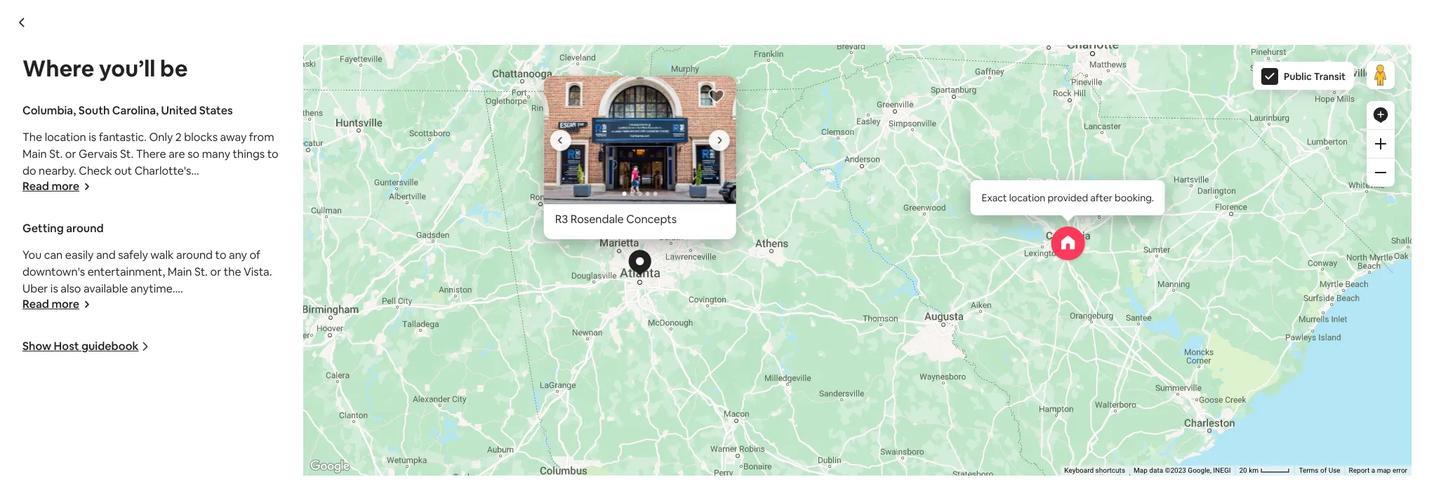 Task type: describe. For each thing, give the bounding box(es) containing it.
on up safely
[[122, 180, 135, 195]]

walk for only 2 blocks away from main st. or gervais st. only a 4 minute drive to usc or a 6 block walk. only 5 blocks to colonia life arena. only 6 blocks to koger center and carolina coliseum so 10 minute walk or 3 minute drive. only 4 blocks from the convention center. 7 blocks from township auditorium.
[[660, 260, 683, 275]]

5 for only 2 blocks away from main st. or gervais st. only a 4 minute drive to usc or a 6 block walk. only 5 blocks to colonia life arena. only 6 blocks to koger center and carolina coliseum so 10 minute walk or 3 minute drive. only 4 blocks from the convention center. 7 blocks from township auditorium.
[[345, 243, 351, 258]]

host for contact
[[780, 435, 806, 449]]

st. inside you can easily and safely walk around to any of downtown's entertainment, main st. or the vista. uber is also available anytime.
[[194, 265, 208, 279]]

your stay location, map pin image
[[1051, 227, 1085, 260]]

car
[[189, 349, 206, 364]]

keep
[[1045, 378, 1071, 392]]

2 inside street parking is free 6pm-9am and weekends! parking is on the street out in front or side of the building where you can see your car from the window. or one of the garages within a 2 block distance. the washington st or lincoln st garage have reasonable and flexible hourly or overnight rates. we do not recommend parking at the library where they enforce towing.
[[225, 366, 231, 381]]

500
[[915, 101, 927, 109]]

block inside street parking is free 6pm-9am and weekends! parking is on the street out in front or side of the building where you can see your car from the window. or one of the garages within a 2 block distance. the washington st or lincoln st garage have reasonable and flexible hourly or overnight rates. we do not recommend parking at the library where they enforce towing.
[[234, 366, 262, 381]]

arena. for only 2 blocks away from main st. or gervais st. only a 4 minute drive to usc or a 6 block walk. only 5 blocks to colonia life arena. only 6 blocks to koger center and carolina coliseum so 10 minute walk or 3 minute drive.
[[170, 265, 203, 279]]

my for only a 4 minute drive to usc or a 6 block walk.
[[334, 176, 350, 190]]

location for only 2 blocks away from main st. or gervais st.
[[341, 159, 382, 173]]

colonia for only 2 blocks away from main st. or gervais st. only a 4 minute drive to usc or a 6 block walk. only 5 blocks to colonia life arena. only 6 blocks to koger center and carolina coliseum so 10 minute walk or 3 minute drive.
[[107, 265, 146, 279]]

lofts
[[507, 327, 534, 342]]

airbnb
[[470, 327, 505, 342]]

you can easily and safely walk around to any of downtown's entertainment, main st. or the vista. uber is also available anytime.
[[22, 248, 272, 296]]

out inside mention you're staying at our airbnb lofts at the aristocrat, the restaurant downstairs for a friendly discount! :) also check out sugar & stone on the 2nd floor to inquire about getting a message during your stay at the lofts!
[[945, 327, 963, 342]]

walk for only 2 blocks away from main st. or gervais st. only a 4 minute drive to usc or a 6 block walk. only 5 blocks to colonia life arena. only 6 blocks to koger center and carolina coliseum so 10 minute walk or 3 minute drive.
[[140, 298, 163, 313]]

really
[[888, 378, 916, 392]]

1 construction from the left
[[522, 378, 587, 392]]

show host guidebook
[[22, 339, 139, 354]]

free
[[341, 413, 363, 428]]

airbnb,
[[497, 413, 534, 428]]

20 km button
[[1235, 466, 1295, 476]]

1 vertical spatial paint
[[366, 413, 391, 428]]

of inside to protect your payment, never transfer money or communicate outside of the airbn
[[870, 487, 878, 498]]

floor
[[319, 344, 345, 359]]

: for response time
[[794, 388, 796, 403]]

the inside street parking is free 6pm-9am and weekends! parking is on the street out in front or side of the building where you can see your car from the window. or one of the garages within a 2 block distance. the washington st or lincoln st garage have reasonable and flexible hourly or overnight rates. we do not recommend parking at the library where they enforce towing.
[[72, 383, 91, 397]]

stay inside "during your stay you will be receiving all your check in info via airbnb before"
[[383, 462, 405, 477]]

and up front at the bottom left of the page
[[185, 315, 205, 330]]

united for only a 4 minute drive to usc or a 6 block walk.
[[161, 103, 197, 118]]

7 inside only 2 blocks away from main st. or gervais st. only a 4 minute drive to usc or a 6 block walk. only 5 blocks to colonia life arena. only 6 blocks to koger center and carolina coliseum so 10 minute walk or 3 minute drive. only 4 blocks from the convention center. 7 blocks from township auditorium.
[[319, 293, 325, 308]]

ideas! for only 2 blocks away from main st. or gervais st.
[[637, 176, 666, 190]]

protect
[[757, 476, 786, 487]]

identity
[[445, 363, 485, 378]]

a inside street parking is free 6pm-9am and weekends! parking is on the street out in front or side of the building where you can see your car from the window. or one of the garages within a 2 block distance. the washington st or lincoln st garage have reasonable and flexible hourly or overnight rates. we do not recommend parking at the library where they enforce towing.
[[216, 366, 222, 381]]

error for 20 km
[[1393, 467, 1408, 475]]

where you'll be dialog
[[0, 0, 1434, 498]]

some
[[632, 378, 662, 392]]

100%
[[796, 363, 822, 378]]

drive for only 2 blocks away from main st. or gervais st. only a 4 minute drive to usc or a 6 block walk. only 5 blocks to colonia life arena. only 6 blocks to koger center and carolina coliseum so 10 minute walk or 3 minute drive.
[[105, 248, 131, 263]]

center for only 2 blocks away from main st. or gervais st. only a 4 minute drive to usc or a 6 block walk. only 5 blocks to colonia life arena. only 6 blocks to koger center and carolina coliseum so 10 minute walk or 3 minute drive.
[[141, 282, 177, 296]]

your right all
[[438, 483, 461, 498]]

major
[[489, 378, 519, 392]]

󰀃
[[547, 362, 554, 379]]

by inside "***our neighbors are undergoing major construction in 2023. some guest's have reported construction started really early in the morning. we keep courtesy earplugs by the bed for your convenience!"
[[414, 395, 427, 409]]

sugar
[[965, 327, 995, 342]]

image 2 image
[[736, 76, 928, 204]]

show more
[[319, 219, 378, 234]]

response for response time
[[718, 388, 768, 403]]

hourly
[[170, 399, 202, 414]]

at down aristocrat, at the left bottom of the page
[[615, 344, 626, 359]]

communicate
[[784, 487, 838, 498]]

the location is fantastic. only 2 blocks away from main st. or gervais st. there are so many things to do nearby. check out charlotte's recommendations on my profile or in the house manual inside the loft for a list of ideas! for only 5 blocks to colonia life arena.
[[22, 130, 278, 212]]

6 up convention
[[490, 226, 496, 241]]

undergoing
[[427, 378, 487, 392]]

add a place to the map image
[[1373, 107, 1389, 124]]

terms of use link for 20 km
[[1299, 467, 1341, 475]]

public
[[1284, 70, 1312, 83]]

4 for only 2 blocks away from main st. or gervais st. only a 4 minute drive to usc or a 6 block walk. only 5 blocks to colonia life arena. only 6 blocks to koger center and carolina coliseum so 10 minute walk or 3 minute drive.
[[57, 248, 64, 263]]

terms for 500 m
[[992, 101, 1012, 109]]

rates.
[[22, 416, 51, 431]]

you inside "during your stay you will be receiving all your check in info via airbnb before"
[[319, 483, 338, 498]]

map for map data ©2023 google
[[831, 101, 844, 109]]

can inside street parking is free 6pm-9am and weekends! parking is on the street out in front or side of the building where you can see your car from the window. or one of the garages within a 2 block distance. the washington st or lincoln st garage have reasonable and flexible hourly or overnight rates. we do not recommend parking at the library where they enforce towing.
[[122, 349, 141, 364]]

art,
[[610, 413, 628, 428]]

stay inside mention you're staying at our airbnb lofts at the aristocrat, the restaurant downstairs for a friendly discount! :) also check out sugar & stone on the 2nd floor to inquire about getting a message during your stay at the lofts!
[[591, 344, 613, 359]]

6 right uber at the left bottom of page
[[49, 282, 55, 296]]

street
[[22, 315, 55, 330]]

so inside only 2 blocks away from main st. or gervais st. only a 4 minute drive to usc or a 6 block walk. only 5 blocks to colonia life arena. only 6 blocks to koger center and carolina coliseum so 10 minute walk or 3 minute drive. only 4 blocks from the convention center. 7 blocks from township auditorium.
[[593, 260, 605, 275]]

or inside you can easily and safely walk around to any of downtown's entertainment, main st. or the vista. uber is also available anytime.
[[210, 265, 221, 279]]

township inside only 2 blocks away from main st. or gervais st. only a 4 minute drive to usc or a 6 block walk. only 5 blocks to colonia life arena. only 6 blocks to koger center and carolina coliseum so 10 minute walk or 3 minute drive. only 4 blocks from the convention center. 7 blocks from township auditorium.
[[391, 293, 440, 308]]

easily
[[65, 248, 94, 263]]

terms for 20 km
[[1299, 467, 1319, 475]]

***our neighbors are undergoing major construction in 2023. some guest's have reported construction started really early in the morning. we keep courtesy earplugs by the bed for your convenience!
[[319, 378, 1071, 409]]

inegi
[[1213, 467, 1231, 475]]

your inside street parking is free 6pm-9am and weekends! parking is on the street out in front or side of the building where you can see your car from the window. or one of the garages within a 2 block distance. the washington st or lincoln st garage have reasonable and flexible hourly or overnight rates. we do not recommend parking at the library where they enforce towing.
[[164, 349, 187, 364]]

auditorium. inside where you'll be dialog
[[146, 332, 207, 347]]

mention
[[319, 327, 361, 342]]

google image inside where you'll be dialog
[[307, 458, 353, 476]]

so inside 'only 2 blocks away from main st. or gervais st. only a 4 minute drive to usc or a 6 block walk. only 5 blocks to colonia life arena. only 6 blocks to koger center and carolina coliseum so 10 minute walk or 3 minute drive.'
[[73, 298, 85, 313]]

do for only 6 blocks to koger center and carolina coliseum so 10 minute walk or 3 minute drive.
[[831, 159, 845, 173]]

hosted by charlotte joined in june 2016
[[375, 305, 523, 343]]

inside for only a 4 minute drive to usc or a 6 block walk.
[[62, 197, 92, 212]]

recommendations for 7 blocks from township auditorium.
[[22, 180, 120, 195]]

many for only 6 blocks to koger center and carolina coliseum so 10 minute walk or 3 minute drive.
[[752, 159, 781, 173]]

during your stay you will be receiving all your check in info via airbnb before
[[319, 462, 627, 498]]

keyboard for map data ©2023 google
[[761, 101, 791, 109]]

for inside mention you're staying at our airbnb lofts at the aristocrat, the restaurant downstairs for a friendly discount! :) also check out sugar & stone on the 2nd floor to inquire about getting a message during your stay at the lofts!
[[761, 327, 776, 342]]

airbnb
[[548, 483, 581, 498]]

7 blocks from township auditorium.
[[22, 332, 207, 347]]

many for 7 blocks from township auditorium.
[[202, 147, 230, 161]]

and down free
[[353, 430, 372, 444]]

coliseum for only 2 blocks away from main st. or gervais st. only a 4 minute drive to usc or a 6 block walk. only 5 blocks to colonia life arena. only 6 blocks to koger center and carolina coliseum so 10 minute walk or 3 minute drive.
[[22, 298, 70, 313]]

google map
showing 1 point of interest. region
[[282, 17, 1434, 498]]

are for only 6 blocks to koger center and carolina coliseum so 10 minute walk or 3 minute drive.
[[719, 159, 736, 173]]

1 vertical spatial parking
[[175, 416, 214, 431]]

koger for only 2 blocks away from main st. or gervais st. only a 4 minute drive to usc or a 6 block walk. only 5 blocks to colonia life arena. only 6 blocks to koger center and carolina coliseum so 10 minute walk or 3 minute drive.
[[107, 282, 139, 296]]

on up show more
[[319, 176, 332, 190]]

a inside the hi! i'm a small business owner servicing paint parties for groups and free paint kits togo. big fan of airbnb, also traveling, art, tennis and my lil kiddos! ❤️
[[352, 396, 358, 411]]

are inside "***our neighbors are undergoing major construction in 2023. some guest's have reported construction started really early in the morning. we keep courtesy earplugs by the bed for your convenience!"
[[408, 378, 425, 392]]

main inside 'only 2 blocks away from main st. or gervais st. only a 4 minute drive to usc or a 6 block walk. only 5 blocks to colonia life arena. only 6 blocks to koger center and carolina coliseum so 10 minute walk or 3 minute drive.'
[[150, 231, 174, 246]]

km
[[1249, 467, 1259, 475]]

©2023 for google
[[862, 101, 883, 109]]

i'm
[[334, 396, 349, 411]]

carolina for only 2 blocks away from main st. or gervais st. only a 4 minute drive to usc or a 6 block walk. only 5 blocks to colonia life arena. only 6 blocks to koger center and carolina coliseum so 10 minute walk or 3 minute drive.
[[201, 282, 244, 296]]

life for only 2 blocks away from main st. or gervais st. only a 4 minute drive to usc or a 6 block walk. only 5 blocks to colonia life arena. only 6 blocks to koger center and carolina coliseum so 10 minute walk or 3 minute drive. only 4 blocks from the convention center. 7 blocks from township auditorium.
[[445, 243, 464, 258]]

1,473 reviews
[[338, 363, 409, 378]]

main inside only 2 blocks away from main st. or gervais st. only a 4 minute drive to usc or a 6 block walk. only 5 blocks to colonia life arena. only 6 blocks to koger center and carolina coliseum so 10 minute walk or 3 minute drive. only 4 blocks from the convention center. 7 blocks from township auditorium.
[[446, 209, 471, 224]]

10 for only 2 blocks away from main st. or gervais st. only a 4 minute drive to usc or a 6 block walk. only 5 blocks to colonia life arena. only 6 blocks to koger center and carolina coliseum so 10 minute walk or 3 minute drive. only 4 blocks from the convention center. 7 blocks from township auditorium.
[[607, 260, 619, 275]]

20 km
[[1239, 467, 1261, 475]]

washington
[[94, 383, 156, 397]]

center.
[[500, 277, 537, 291]]

lil
[[393, 430, 400, 444]]

1 horizontal spatial within
[[799, 388, 830, 403]]

report a map error link for 500 m
[[1042, 101, 1101, 109]]

map for map data ©2023 google, inegi
[[1134, 467, 1148, 475]]

check inside mention you're staying at our airbnb lofts at the aristocrat, the restaurant downstairs for a friendly discount! :) also check out sugar & stone on the 2nd floor to inquire about getting a message during your stay at the lofts!
[[912, 327, 943, 342]]

you
[[101, 349, 120, 364]]

reported
[[730, 378, 777, 392]]

my inside the hi! i'm a small business owner servicing paint parties for groups and free paint kits togo. big fan of airbnb, also traveling, art, tennis and my lil kiddos! ❤️
[[375, 430, 390, 444]]

is right parking
[[63, 332, 71, 347]]

add listing to a list image
[[708, 88, 725, 105]]

0 vertical spatial paint
[[520, 396, 545, 411]]

block for only 2 blocks away from main st. or gervais st. only a 4 minute drive to usc or a 6 block walk. only 5 blocks to colonia life arena. only 6 blocks to koger center and carolina coliseum so 10 minute walk or 3 minute drive. only 4 blocks from the convention center. 7 blocks from township auditorium.
[[499, 226, 527, 241]]

fantastic. for only a 4 minute drive to usc or a 6 block walk.
[[99, 130, 147, 145]]

guest's
[[664, 378, 701, 392]]

manual for only a 4 minute drive to usc or a 6 block walk.
[[22, 197, 59, 212]]

list for only 5 blocks to colonia life arena.
[[160, 197, 175, 212]]

drive. for only 2 blocks away from main st. or gervais st. only a 4 minute drive to usc or a 6 block walk. only 5 blocks to colonia life arena. only 6 blocks to koger center and carolina coliseum so 10 minute walk or 3 minute drive. only 4 blocks from the convention center. 7 blocks from township auditorium.
[[747, 260, 775, 275]]

2023.
[[601, 378, 630, 392]]

loft for only a 4 minute drive to usc or a 6 block walk.
[[560, 176, 578, 190]]

only 2 blocks away from main st. or gervais st. only a 4 minute drive to usc or a 6 block walk. only 5 blocks to colonia life arena. only 6 blocks to koger center and carolina coliseum so 10 minute walk or 3 minute drive.
[[22, 231, 261, 313]]

3 for only 2 blocks away from main st. or gervais st. only a 4 minute drive to usc or a 6 block walk. only 5 blocks to colonia life arena. only 6 blocks to koger center and carolina coliseum so 10 minute walk or 3 minute drive. only 4 blocks from the convention center. 7 blocks from township auditorium.
[[699, 260, 705, 275]]

2 construction from the left
[[779, 378, 845, 392]]

towing.
[[163, 433, 202, 448]]

your right during
[[357, 462, 381, 477]]

0 horizontal spatial around
[[66, 221, 104, 236]]

guidebook
[[81, 339, 139, 354]]

main inside you can easily and safely walk around to any of downtown's entertainment, main st. or the vista. uber is also available anytime.
[[168, 265, 192, 279]]

are for 7 blocks from township auditorium.
[[169, 147, 185, 161]]

read more button for available
[[22, 297, 91, 312]]

at inside street parking is free 6pm-9am and weekends! parking is on the street out in front or side of the building where you can see your car from the window. or one of the garages within a 2 block distance. the washington st or lincoln st garage have reasonable and flexible hourly or overnight rates. we do not recommend parking at the library where they enforce towing.
[[217, 416, 227, 431]]

more for the location is fantastic. only 2 blocks away from main st. or gervais st. there are so many things to do nearby. check out charlotte's recommendations on my profile or in the house manual inside the loft for a list of ideas!
[[52, 179, 79, 194]]

2 inside 'only 2 blocks away from main st. or gervais st. only a 4 minute drive to usc or a 6 block walk. only 5 blocks to colonia life arena. only 6 blocks to koger center and carolina coliseum so 10 minute walk or 3 minute drive.'
[[49, 231, 55, 246]]

0 vertical spatial where
[[66, 349, 98, 364]]

your inside mention you're staying at our airbnb lofts at the aristocrat, the restaurant downstairs for a friendly discount! :) also check out sugar & stone on the 2nd floor to inquire about getting a message during your stay at the lofts!
[[566, 344, 589, 359]]

of inside you can easily and safely walk around to any of downtown's entertainment, main st. or the vista. uber is also available anytime.
[[250, 248, 260, 263]]

convenience!
[[515, 395, 583, 409]]

june
[[418, 330, 440, 343]]

kits
[[394, 413, 412, 428]]

keyboard for map data ©2023 google, inegi
[[1065, 467, 1094, 475]]

owner
[[436, 396, 468, 411]]

uber
[[22, 282, 48, 296]]

be inside "during your stay you will be receiving all your check in info via airbnb before"
[[359, 483, 373, 498]]

you're
[[363, 327, 395, 342]]

read for you can easily and safely walk around to any of downtown's entertainment, main st. or the vista. uber is also available anytime.
[[22, 297, 49, 312]]

can inside you can easily and safely walk around to any of downtown's entertainment, main st. or the vista. uber is also available anytime.
[[44, 248, 63, 263]]

be inside dialog
[[160, 54, 188, 83]]

drive for only 2 blocks away from main st. or gervais st. only a 4 minute drive to usc or a 6 block walk. only 5 blocks to colonia life arena. only 6 blocks to koger center and carolina coliseum so 10 minute walk or 3 minute drive. only 4 blocks from the convention center. 7 blocks from township auditorium.
[[401, 226, 427, 241]]

shortcuts for map data ©2023 google, inegi
[[1096, 467, 1125, 475]]

in inside street parking is free 6pm-9am and weekends! parking is on the street out in front or side of the building where you can see your car from the window. or one of the garages within a 2 block distance. the washington st or lincoln st garage have reasonable and flexible hourly or overnight rates. we do not recommend parking at the library where they enforce towing.
[[163, 332, 172, 347]]

read for the location is fantastic. only 2 blocks away from main st. or gervais st. there are so many things to do nearby. check out charlotte's recommendations on my profile or in the house manual inside the loft for a list of ideas!
[[22, 179, 49, 194]]

earplugs
[[367, 395, 411, 409]]

contact host
[[734, 435, 806, 449]]

report a map error for 20 km
[[1349, 467, 1408, 475]]

1 vertical spatial where
[[61, 433, 93, 448]]

to
[[746, 476, 755, 487]]

by inside hosted by charlotte joined in june 2016
[[432, 305, 449, 325]]

about
[[399, 344, 429, 359]]

terms of use link for 500 m
[[992, 101, 1034, 109]]

away inside 'only 2 blocks away from main st. or gervais st. only a 4 minute drive to usc or a 6 block walk. only 5 blocks to colonia life arena. only 6 blocks to koger center and carolina coliseum so 10 minute walk or 3 minute drive.'
[[93, 231, 120, 246]]

the for only a 4 minute drive to usc or a 6 block walk.
[[22, 130, 42, 145]]

and down washington
[[109, 399, 128, 414]]

things for only 6 blocks to koger center and carolina coliseum so 10 minute walk or 3 minute drive.
[[783, 159, 815, 173]]

read more for available
[[22, 297, 79, 312]]

show more button
[[319, 219, 389, 234]]

0 vertical spatial parking
[[57, 315, 96, 330]]

the location is fantastic. only 2 blocks away from main st. or gervais st. there are so many things to do nearby. check out charlotte's recommendations on my profile or in the house manual inside the loft for a list of ideas! for only a 4 minute drive to usc or a 6 block walk.
[[319, 159, 1100, 190]]

©2023 for google,
[[1165, 467, 1186, 475]]

your inside "***our neighbors are undergoing major construction in 2023. some guest's have reported construction started really early in the morning. we keep courtesy earplugs by the bed for your convenience!"
[[489, 395, 512, 409]]

house for only 5 blocks to colonia life arena.
[[433, 176, 466, 190]]

hosted
[[375, 305, 428, 325]]

all
[[425, 483, 436, 498]]

togo.
[[415, 413, 443, 428]]

money
[[746, 487, 772, 498]]

or inside to protect your payment, never transfer money or communicate outside of the airbn
[[774, 487, 782, 498]]

500 m button
[[911, 100, 988, 110]]

reviews
[[367, 363, 409, 378]]

and inside only 2 blocks away from main st. or gervais st. only a 4 minute drive to usc or a 6 block walk. only 5 blocks to colonia life arena. only 6 blocks to koger center and carolina coliseum so 10 minute walk or 3 minute drive. only 4 blocks from the convention center. 7 blocks from township auditorium.
[[476, 260, 495, 275]]

is inside you can easily and safely walk around to any of downtown's entertainment, main st. or the vista. uber is also available anytime.
[[50, 282, 58, 296]]

in inside hosted by charlotte joined in june 2016
[[408, 330, 416, 343]]

on inside street parking is free 6pm-9am and weekends! parking is on the street out in front or side of the building where you can see your car from the window. or one of the garages within a 2 block distance. the washington st or lincoln st garage have reasonable and flexible hourly or overnight rates. we do not recommend parking at the library where they enforce towing.
[[73, 332, 86, 347]]

building
[[22, 349, 64, 364]]

check for only 6 blocks to koger center and carolina coliseum so 10 minute walk or 3 minute drive.
[[888, 159, 921, 173]]

recommend
[[109, 416, 173, 431]]

vista.
[[244, 265, 272, 279]]

we inside street parking is free 6pm-9am and weekends! parking is on the street out in front or side of the building where you can see your car from the window. or one of the garages within a 2 block distance. the washington st or lincoln st garage have reasonable and flexible hourly or overnight rates. we do not recommend parking at the library where they enforce towing.
[[54, 416, 71, 431]]

6 left any
[[193, 248, 200, 263]]

walk inside you can easily and safely walk around to any of downtown's entertainment, main st. or the vista. uber is also available anytime.
[[150, 248, 174, 263]]

0 vertical spatial google image
[[322, 92, 369, 110]]

mention you're staying at our airbnb lofts at the aristocrat, the restaurant downstairs for a friendly discount! :) also check out sugar & stone on the 2nd floor to inquire about getting a message during your stay at the lofts!
[[319, 327, 1096, 359]]

library
[[22, 433, 58, 448]]

1 vertical spatial more
[[350, 219, 378, 234]]

out inside street parking is free 6pm-9am and weekends! parking is on the street out in front or side of the building where you can see your car from the window. or one of the garages within a 2 block distance. the washington st or lincoln st garage have reasonable and flexible hourly or overnight rates. we do not recommend parking at the library where they enforce towing.
[[143, 332, 160, 347]]

never
[[846, 476, 868, 487]]

getting around
[[22, 221, 104, 236]]

we inside "***our neighbors are undergoing major construction in 2023. some guest's have reported construction started really early in the morning. we keep courtesy earplugs by the bed for your convenience!"
[[1025, 378, 1042, 392]]

overnight
[[218, 399, 268, 414]]

google,
[[1188, 467, 1212, 475]]

house for only 6 blocks to koger center and carolina coliseum so 10 minute walk or 3 minute drive.
[[237, 180, 269, 195]]

one
[[83, 366, 103, 381]]

show host guidebook link
[[22, 339, 150, 354]]

location for only a 4 minute drive to usc or a 6 block walk.
[[45, 130, 86, 145]]

drive. for only 2 blocks away from main st. or gervais st. only a 4 minute drive to usc or a 6 block walk. only 5 blocks to colonia life arena. only 6 blocks to koger center and carolina coliseum so 10 minute walk or 3 minute drive.
[[227, 298, 255, 313]]

2 vertical spatial 4
[[345, 277, 351, 291]]

6 down show more
[[345, 260, 352, 275]]

and inside 'only 2 blocks away from main st. or gervais st. only a 4 minute drive to usc or a 6 block walk. only 5 blocks to colonia life arena. only 6 blocks to koger center and carolina coliseum so 10 minute walk or 3 minute drive.'
[[179, 282, 199, 296]]

have inside street parking is free 6pm-9am and weekends! parking is on the street out in front or side of the building where you can see your car from the window. or one of the garages within a 2 block distance. the washington st or lincoln st garage have reasonable and flexible hourly or overnight rates. we do not recommend parking at the library where they enforce towing.
[[22, 399, 47, 414]]

gervais inside only 2 blocks away from main st. or gervais st. only a 4 minute drive to usc or a 6 block walk. only 5 blocks to colonia life arena. only 6 blocks to koger center and carolina coliseum so 10 minute walk or 3 minute drive. only 4 blocks from the convention center. 7 blocks from township auditorium.
[[502, 209, 541, 224]]

also
[[887, 327, 909, 342]]

transfer
[[870, 476, 900, 487]]

our
[[450, 327, 467, 342]]



Task type: locate. For each thing, give the bounding box(es) containing it.
traveling,
[[560, 413, 607, 428]]

2nd
[[1076, 327, 1096, 342]]

1 vertical spatial around
[[176, 248, 213, 263]]

fan
[[465, 413, 481, 428]]

terms right '500 m' button on the top of the page
[[992, 101, 1012, 109]]

1 horizontal spatial states
[[496, 132, 529, 147]]

data for map data ©2023 google
[[846, 101, 860, 109]]

reasonable
[[49, 399, 106, 414]]

at left "our"
[[437, 327, 448, 342]]

your down front at the bottom left of the page
[[164, 349, 187, 364]]

response for response rate
[[718, 363, 768, 378]]

0 horizontal spatial things
[[233, 147, 265, 161]]

you left will
[[319, 483, 338, 498]]

read more up getting
[[22, 179, 79, 194]]

the inside to protect your payment, never transfer money or communicate outside of the airbn
[[880, 487, 893, 498]]

stay down aristocrat, at the left bottom of the page
[[591, 344, 613, 359]]

7 down street
[[22, 332, 29, 347]]

also inside the hi! i'm a small business owner servicing paint parties for groups and free paint kits togo. big fan of airbnb, also traveling, art, tennis and my lil kiddos! ❤️
[[537, 413, 557, 428]]

10 up aristocrat, at the left bottom of the page
[[607, 260, 619, 275]]

©2023 left google
[[862, 101, 883, 109]]

1 vertical spatial host
[[780, 435, 806, 449]]

from inside street parking is free 6pm-9am and weekends! parking is on the street out in front or side of the building where you can see your car from the window. or one of the garages within a 2 block distance. the washington st or lincoln st garage have reasonable and flexible hourly or overnight rates. we do not recommend parking at the library where they enforce towing.
[[208, 349, 233, 364]]

before
[[583, 483, 618, 498]]

at up during
[[536, 327, 547, 342]]

by up 2016
[[432, 305, 449, 325]]

0 vertical spatial columbia, south carolina, united states
[[22, 103, 233, 118]]

1 vertical spatial also
[[537, 413, 557, 428]]

0 horizontal spatial terms of use
[[992, 101, 1034, 109]]

drag pegman onto the map to open street view image
[[1367, 61, 1395, 89]]

do
[[831, 159, 845, 173], [22, 164, 36, 178], [73, 416, 87, 431]]

1 horizontal spatial ©2023
[[1165, 467, 1186, 475]]

koger for only 2 blocks away from main st. or gervais st. only a 4 minute drive to usc or a 6 block walk. only 5 blocks to colonia life arena. only 6 blocks to koger center and carolina coliseum so 10 minute walk or 3 minute drive. only 4 blocks from the convention center. 7 blocks from township auditorium.
[[404, 260, 435, 275]]

0 vertical spatial the
[[22, 130, 42, 145]]

recommendations for only 6 blocks to koger center and carolina coliseum so 10 minute walk or 3 minute drive.
[[1003, 159, 1100, 173]]

r3 rosendale concepts group
[[544, 76, 928, 239]]

where
[[22, 54, 94, 83]]

profile for only 5 blocks to colonia life arena.
[[156, 180, 189, 195]]

servicing
[[471, 396, 517, 411]]

0 vertical spatial terms of use
[[992, 101, 1034, 109]]

coliseum inside 'only 2 blocks away from main st. or gervais st. only a 4 minute drive to usc or a 6 block walk. only 5 blocks to colonia life arena. only 6 blocks to koger center and carolina coliseum so 10 minute walk or 3 minute drive.'
[[22, 298, 70, 313]]

1 horizontal spatial show
[[319, 219, 348, 234]]

an
[[833, 388, 845, 403]]

0 vertical spatial keyboard
[[761, 101, 791, 109]]

around up easily
[[66, 221, 104, 236]]

walk. inside only 2 blocks away from main st. or gervais st. only a 4 minute drive to usc or a 6 block walk. only 5 blocks to colonia life arena. only 6 blocks to koger center and carolina coliseum so 10 minute walk or 3 minute drive. only 4 blocks from the convention center. 7 blocks from township auditorium.
[[530, 226, 555, 241]]

drive. inside 'only 2 blocks away from main st. or gervais st. only a 4 minute drive to usc or a 6 block walk. only 5 blocks to colonia life arena. only 6 blocks to koger center and carolina coliseum so 10 minute walk or 3 minute drive.'
[[227, 298, 255, 313]]

0 vertical spatial koger
[[404, 260, 435, 275]]

1 horizontal spatial host
[[780, 435, 806, 449]]

4 inside 'only 2 blocks away from main st. or gervais st. only a 4 minute drive to usc or a 6 block walk. only 5 blocks to colonia life arena. only 6 blocks to koger center and carolina coliseum so 10 minute walk or 3 minute drive.'
[[57, 248, 64, 263]]

in inside "during your stay you will be receiving all your check in info via airbnb before"
[[497, 483, 506, 498]]

check inside where you'll be dialog
[[79, 164, 112, 178]]

block up garage
[[234, 366, 262, 381]]

0 vertical spatial map
[[1070, 101, 1084, 109]]

1 horizontal spatial are
[[408, 378, 425, 392]]

show for show host guidebook
[[22, 339, 51, 354]]

is up show more button
[[385, 159, 393, 173]]

township inside where you'll be dialog
[[95, 332, 144, 347]]

joined
[[375, 330, 406, 343]]

10 for only 2 blocks away from main st. or gervais st. only a 4 minute drive to usc or a 6 block walk. only 5 blocks to colonia life arena. only 6 blocks to koger center and carolina coliseum so 10 minute walk or 3 minute drive.
[[87, 298, 99, 313]]

terms of use link down reviews
[[992, 101, 1034, 109]]

keyboard shortcuts button for map data ©2023 google
[[761, 100, 822, 110]]

0 vertical spatial terms
[[992, 101, 1012, 109]]

0 vertical spatial inside
[[507, 176, 537, 190]]

charlotte's for only 6 blocks to koger center and carolina coliseum so 10 minute walk or 3 minute drive.
[[944, 159, 1000, 173]]

free
[[109, 315, 130, 330]]

1 horizontal spatial nearby.
[[848, 159, 885, 173]]

do down reasonable
[[73, 416, 87, 431]]

0 horizontal spatial you
[[22, 248, 42, 263]]

koger down entertainment,
[[107, 282, 139, 296]]

2 read more from the top
[[22, 297, 79, 312]]

host right contact
[[780, 435, 806, 449]]

garages
[[138, 366, 180, 381]]

1 horizontal spatial the location is fantastic. only 2 blocks away from main st. or gervais st. there are so many things to do nearby. check out charlotte's recommendations on my profile or in the house manual inside the loft for a list of ideas!
[[319, 159, 1100, 190]]

error for 500 m
[[1086, 101, 1101, 109]]

the location is fantastic. only 2 blocks away from main st. or gervais st. there are so many things to do nearby. check out charlotte's recommendations on my profile or in the house manual inside the loft for a list of ideas! inside where you'll be dialog
[[22, 130, 278, 212]]

to inside mention you're staying at our airbnb lofts at the aristocrat, the restaurant downstairs for a friendly discount! :) also check out sugar & stone on the 2nd floor to inquire about getting a message during your stay at the lofts!
[[347, 344, 359, 359]]

7 up the mention
[[319, 293, 325, 308]]

1 vertical spatial report
[[1349, 467, 1370, 475]]

10
[[607, 260, 619, 275], [87, 298, 99, 313]]

1 vertical spatial usc
[[147, 248, 169, 263]]

0 vertical spatial by
[[432, 305, 449, 325]]

during
[[530, 344, 563, 359]]

map for 20 km
[[1377, 467, 1391, 475]]

see
[[143, 349, 161, 364]]

columbia, south carolina, united states
[[22, 103, 233, 118], [319, 132, 529, 147]]

koger up hosted
[[404, 260, 435, 275]]

check inside "during your stay you will be receiving all your check in info via airbnb before"
[[464, 483, 495, 498]]

any
[[229, 248, 247, 263]]

is
[[89, 130, 96, 145], [385, 159, 393, 173], [50, 282, 58, 296], [99, 315, 106, 330], [63, 332, 71, 347]]

manual inside where you'll be dialog
[[22, 197, 59, 212]]

the inside you can easily and safely walk around to any of downtown's entertainment, main st. or the vista. uber is also available anytime.
[[224, 265, 241, 279]]

charlotte's for 7 blocks from township auditorium.
[[135, 164, 191, 178]]

groups
[[603, 396, 639, 411]]

your right protect
[[788, 476, 806, 487]]

1 horizontal spatial 5
[[345, 243, 351, 258]]

0 vertical spatial have
[[703, 378, 728, 392]]

zoom in image
[[1375, 138, 1387, 150]]

walk inside only 2 blocks away from main st. or gervais st. only a 4 minute drive to usc or a 6 block walk. only 5 blocks to colonia life arena. only 6 blocks to koger center and carolina coliseum so 10 minute walk or 3 minute drive. only 4 blocks from the convention center. 7 blocks from township auditorium.
[[660, 260, 683, 275]]

data left google
[[846, 101, 860, 109]]

0 horizontal spatial the location is fantastic. only 2 blocks away from main st. or gervais st. there are so many things to do nearby. check out charlotte's recommendations on my profile or in the house manual inside the loft for a list of ideas!
[[22, 130, 278, 212]]

keyboard inside where you'll be dialog
[[1065, 467, 1094, 475]]

south for only 2 blocks away from main st. or gervais st.
[[375, 132, 406, 147]]

stay
[[591, 344, 613, 359], [383, 462, 405, 477]]

carolina, for only a 4 minute drive to usc or a 6 block walk.
[[408, 132, 455, 147]]

life for only 2 blocks away from main st. or gervais st. only a 4 minute drive to usc or a 6 block walk. only 5 blocks to colonia life arena. only 6 blocks to koger center and carolina coliseum so 10 minute walk or 3 minute drive.
[[148, 265, 167, 279]]

1 read from the top
[[22, 179, 49, 194]]

contact host link
[[718, 425, 822, 459]]

drive.
[[747, 260, 775, 275], [227, 298, 255, 313]]

koger inside 'only 2 blocks away from main st. or gervais st. only a 4 minute drive to usc or a 6 block walk. only 5 blocks to colonia life arena. only 6 blocks to koger center and carolina coliseum so 10 minute walk or 3 minute drive.'
[[107, 282, 139, 296]]

terms of use for 500 m
[[992, 101, 1034, 109]]

more for you can easily and safely walk around to any of downtown's entertainment, main st. or the vista. uber is also available anytime.
[[52, 297, 79, 312]]

check up the getting around on the left top of the page
[[79, 164, 112, 178]]

keyboard shortcuts inside where you'll be dialog
[[1065, 467, 1125, 475]]

colonia for only 2 blocks away from main st. or gervais st. only a 4 minute drive to usc or a 6 block walk. only 5 blocks to colonia life arena. only 6 blocks to koger center and carolina coliseum so 10 minute walk or 3 minute drive. only 4 blocks from the convention center. 7 blocks from township auditorium.
[[403, 243, 442, 258]]

0 vertical spatial terms of use link
[[992, 101, 1034, 109]]

read
[[22, 179, 49, 194], [22, 297, 49, 312]]

google
[[885, 101, 907, 109]]

report a map error link for 20 km
[[1349, 467, 1408, 475]]

auditorium. inside only 2 blocks away from main st. or gervais st. only a 4 minute drive to usc or a 6 block walk. only 5 blocks to colonia life arena. only 6 blocks to koger center and carolina coliseum so 10 minute walk or 3 minute drive. only 4 blocks from the convention center. 7 blocks from township auditorium.
[[442, 293, 503, 308]]

data inside where you'll be dialog
[[1150, 467, 1163, 475]]

center inside 'only 2 blocks away from main st. or gervais st. only a 4 minute drive to usc or a 6 block walk. only 5 blocks to colonia life arena. only 6 blocks to koger center and carolina coliseum so 10 minute walk or 3 minute drive.'
[[141, 282, 177, 296]]

gervais inside 'only 2 blocks away from main st. or gervais st. only a 4 minute drive to usc or a 6 block walk. only 5 blocks to colonia life arena. only 6 blocks to koger center and carolina coliseum so 10 minute walk or 3 minute drive.'
[[206, 231, 245, 246]]

terms of use link
[[992, 101, 1034, 109], [1299, 467, 1341, 475]]

getting
[[432, 344, 470, 359]]

0 vertical spatial center
[[437, 260, 473, 275]]

during
[[319, 462, 354, 477]]

there inside where you'll be dialog
[[136, 147, 166, 161]]

we
[[1025, 378, 1042, 392], [54, 416, 71, 431]]

use for 20 km
[[1329, 467, 1341, 475]]

map left google
[[831, 101, 844, 109]]

drive up entertainment,
[[105, 248, 131, 263]]

2 horizontal spatial 4
[[353, 226, 360, 241]]

1 vertical spatial keyboard
[[1065, 467, 1094, 475]]

block up center.
[[499, 226, 527, 241]]

nearby. for only 6 blocks to koger center and carolina coliseum so 10 minute walk or 3 minute drive.
[[848, 159, 885, 173]]

1 horizontal spatial list
[[606, 176, 621, 190]]

also down the downtown's
[[61, 282, 81, 296]]

0 horizontal spatial parking
[[57, 315, 96, 330]]

carolina, for only 5 blocks to colonia life arena.
[[112, 103, 159, 118]]

keyboard shortcuts for map data ©2023 google, inegi
[[1065, 467, 1125, 475]]

to inside you can easily and safely walk around to any of downtown's entertainment, main st. or the vista. uber is also available anytime.
[[215, 248, 226, 263]]

arena. up convention
[[466, 243, 500, 258]]

0 horizontal spatial show
[[22, 339, 51, 354]]

0 vertical spatial drive
[[401, 226, 427, 241]]

the inside only 2 blocks away from main st. or gervais st. only a 4 minute drive to usc or a 6 block walk. only 5 blocks to colonia life arena. only 6 blocks to koger center and carolina coliseum so 10 minute walk or 3 minute drive. only 4 blocks from the convention center. 7 blocks from township auditorium.
[[417, 277, 435, 291]]

your up superhost
[[566, 344, 589, 359]]

parking down hourly
[[175, 416, 214, 431]]

0 horizontal spatial are
[[169, 147, 185, 161]]

also down convenience!
[[537, 413, 557, 428]]

for inside the hi! i'm a small business owner servicing paint parties for groups and free paint kits togo. big fan of airbnb, also traveling, art, tennis and my lil kiddos! ❤️
[[586, 396, 601, 411]]

columbia, south carolina, united states for only 2 blocks away from main st. or gervais st.
[[319, 132, 529, 147]]

koger inside only 2 blocks away from main st. or gervais st. only a 4 minute drive to usc or a 6 block walk. only 5 blocks to colonia life arena. only 6 blocks to koger center and carolina coliseum so 10 minute walk or 3 minute drive. only 4 blocks from the convention center. 7 blocks from township auditorium.
[[404, 260, 435, 275]]

via
[[531, 483, 545, 498]]

1 vertical spatial ©2023
[[1165, 467, 1186, 475]]

from inside 'only 2 blocks away from main st. or gervais st. only a 4 minute drive to usc or a 6 block walk. only 5 blocks to colonia life arena. only 6 blocks to koger center and carolina coliseum so 10 minute walk or 3 minute drive.'
[[122, 231, 148, 246]]

location down where
[[45, 130, 86, 145]]

0 horizontal spatial do
[[22, 164, 36, 178]]

0 vertical spatial walk.
[[530, 226, 555, 241]]

are inside where you'll be dialog
[[169, 147, 185, 161]]

coliseum for only 2 blocks away from main st. or gervais st. only a 4 minute drive to usc or a 6 block walk. only 5 blocks to colonia life arena. only 6 blocks to koger center and carolina coliseum so 10 minute walk or 3 minute drive. only 4 blocks from the convention center. 7 blocks from township auditorium.
[[543, 260, 590, 275]]

0 vertical spatial township
[[391, 293, 440, 308]]

weekends!
[[207, 315, 262, 330]]

usc for only 2 blocks away from main st. or gervais st. only a 4 minute drive to usc or a 6 block walk. only 5 blocks to colonia life arena. only 6 blocks to koger center and carolina coliseum so 10 minute walk or 3 minute drive. only 4 blocks from the convention center. 7 blocks from township auditorium.
[[443, 226, 465, 241]]

4
[[353, 226, 360, 241], [57, 248, 64, 263], [345, 277, 351, 291]]

response time : within an hour
[[718, 388, 871, 403]]

can up the downtown's
[[44, 248, 63, 263]]

we down reasonable
[[54, 416, 71, 431]]

1 horizontal spatial center
[[437, 260, 473, 275]]

0 horizontal spatial manual
[[22, 197, 59, 212]]

walk down anytime.
[[140, 298, 163, 313]]

do inside street parking is free 6pm-9am and weekends! parking is on the street out in front or side of the building where you can see your car from the window. or one of the garages within a 2 block distance. the washington st or lincoln st garage have reasonable and flexible hourly or overnight rates. we do not recommend parking at the library where they enforce towing.
[[73, 416, 87, 431]]

keyboard shortcuts button for map data ©2023 google, inegi
[[1065, 466, 1125, 476]]

columbia, inside where you'll be dialog
[[22, 103, 76, 118]]

1 read more button from the top
[[22, 179, 91, 194]]

not
[[89, 416, 107, 431]]

stone
[[1008, 327, 1038, 342]]

©2023
[[862, 101, 883, 109], [1165, 467, 1186, 475]]

receiving
[[375, 483, 422, 498]]

profile inside where you'll be dialog
[[156, 180, 189, 195]]

1 vertical spatial error
[[1393, 467, 1408, 475]]

restaurant
[[646, 327, 699, 342]]

response rate : 100%
[[718, 363, 822, 378]]

map inside where you'll be dialog
[[1377, 467, 1391, 475]]

terms right 20 km button at the right bottom
[[1299, 467, 1319, 475]]

report a map error for 500 m
[[1042, 101, 1101, 109]]

states for only 2 blocks away from main st. or gervais st.
[[496, 132, 529, 147]]

walk. up center.
[[530, 226, 555, 241]]

4.79
[[949, 37, 965, 48]]

1 horizontal spatial carolina,
[[408, 132, 455, 147]]

walk. for only 2 blocks away from main st. or gervais st. only a 4 minute drive to usc or a 6 block walk. only 5 blocks to colonia life arena. only 6 blocks to koger center and carolina coliseum so 10 minute walk or 3 minute drive. only 4 blocks from the convention center. 7 blocks from township auditorium.
[[530, 226, 555, 241]]

on right "stone"
[[1040, 327, 1054, 342]]

1 vertical spatial can
[[122, 349, 141, 364]]

things inside where you'll be dialog
[[233, 147, 265, 161]]

and inside you can easily and safely walk around to any of downtown's entertainment, main st. or the vista. uber is also available anytime.
[[96, 248, 116, 263]]

1 vertical spatial drive.
[[227, 298, 255, 313]]

by
[[432, 305, 449, 325], [414, 395, 427, 409]]

carolina, inside where you'll be dialog
[[112, 103, 159, 118]]

can down street
[[122, 349, 141, 364]]

block for only 2 blocks away from main st. or gervais st. only a 4 minute drive to usc or a 6 block walk. only 5 blocks to colonia life arena. only 6 blocks to koger center and carolina coliseum so 10 minute walk or 3 minute drive.
[[202, 248, 231, 263]]

have right guest's
[[703, 378, 728, 392]]

also inside you can easily and safely walk around to any of downtown's entertainment, main st. or the vista. uber is also available anytime.
[[61, 282, 81, 296]]

3 inside 'only 2 blocks away from main st. or gervais st. only a 4 minute drive to usc or a 6 block walk. only 5 blocks to colonia life arena. only 6 blocks to koger center and carolina coliseum so 10 minute walk or 3 minute drive.'
[[179, 298, 185, 313]]

1 horizontal spatial 4
[[345, 277, 351, 291]]

things for 7 blocks from township auditorium.
[[233, 147, 265, 161]]

kiddos!
[[403, 430, 440, 444]]

1 vertical spatial columbia,
[[319, 132, 372, 147]]

you up the downtown's
[[22, 248, 42, 263]]

do up getting
[[22, 164, 36, 178]]

1 horizontal spatial columbia,
[[319, 132, 372, 147]]

©2023 inside where you'll be dialog
[[1165, 467, 1186, 475]]

st down garages
[[158, 383, 169, 397]]

6pm-
[[132, 315, 160, 330]]

1 horizontal spatial check
[[912, 327, 943, 342]]

house inside where you'll be dialog
[[237, 180, 269, 195]]

the for only 2 blocks away from main st. or gervais st.
[[319, 159, 339, 173]]

do for 7 blocks from township auditorium.
[[22, 164, 36, 178]]

to protect your payment, never transfer money or communicate outside of the airbn
[[746, 476, 922, 498]]

data for map data ©2023 google, inegi
[[1150, 467, 1163, 475]]

courtesy
[[319, 395, 364, 409]]

0 horizontal spatial south
[[78, 103, 110, 118]]

1 horizontal spatial you
[[319, 483, 338, 498]]

is down where you'll be
[[89, 130, 96, 145]]

my for only 5 blocks to colonia life arena.
[[138, 180, 154, 195]]

block inside only 2 blocks away from main st. or gervais st. only a 4 minute drive to usc or a 6 block walk. only 5 blocks to colonia life arena. only 6 blocks to koger center and carolina coliseum so 10 minute walk or 3 minute drive. only 4 blocks from the convention center. 7 blocks from township auditorium.
[[499, 226, 527, 241]]

nearby. down the 'map data ©2023 google'
[[848, 159, 885, 173]]

7 inside where you'll be dialog
[[22, 332, 29, 347]]

1 vertical spatial check
[[464, 483, 495, 498]]

of inside the hi! i'm a small business owner servicing paint parties for groups and free paint kits togo. big fan of airbnb, also traveling, art, tennis and my lil kiddos! ❤️
[[484, 413, 494, 428]]

on up or
[[73, 332, 86, 347]]

reviews
[[988, 37, 1018, 48]]

inside for only 2 blocks away from main st. or gervais st.
[[507, 176, 537, 190]]

columbia, south carolina, united states for only a 4 minute drive to usc or a 6 block walk.
[[22, 103, 233, 118]]

0 vertical spatial carolina
[[498, 260, 540, 275]]

1 response from the top
[[718, 363, 768, 378]]

1 horizontal spatial location
[[341, 159, 382, 173]]

and up convention
[[476, 260, 495, 275]]

carolina up center.
[[498, 260, 540, 275]]

0 vertical spatial you
[[22, 248, 42, 263]]

: down 100%
[[794, 388, 796, 403]]

is down the downtown's
[[50, 282, 58, 296]]

gervais
[[79, 147, 118, 161], [629, 159, 668, 173], [502, 209, 541, 224], [206, 231, 245, 246]]

0 vertical spatial arena.
[[466, 243, 500, 258]]

1 horizontal spatial united
[[457, 132, 493, 147]]

away
[[220, 130, 247, 145], [516, 159, 543, 173], [390, 209, 416, 224], [93, 231, 120, 246]]

zoom out image
[[1375, 167, 1387, 178]]

downstairs
[[702, 327, 758, 342]]

0 vertical spatial host
[[54, 339, 79, 354]]

usc inside only 2 blocks away from main st. or gervais st. only a 4 minute drive to usc or a 6 block walk. only 5 blocks to colonia life arena. only 6 blocks to koger center and carolina coliseum so 10 minute walk or 3 minute drive. only 4 blocks from the convention center. 7 blocks from township auditorium.
[[443, 226, 465, 241]]

rate
[[770, 363, 791, 378]]

9am
[[160, 315, 183, 330]]

1 vertical spatial stay
[[383, 462, 405, 477]]

list for only a 4 minute drive to usc or a 6 block walk.
[[606, 176, 621, 190]]

arena. for only 2 blocks away from main st. or gervais st. only a 4 minute drive to usc or a 6 block walk. only 5 blocks to colonia life arena. only 6 blocks to koger center and carolina coliseum so 10 minute walk or 3 minute drive. only 4 blocks from the convention center. 7 blocks from township auditorium.
[[466, 243, 500, 258]]

life up convention
[[445, 243, 464, 258]]

walk. up vista.
[[233, 248, 259, 263]]

center up convention
[[437, 260, 473, 275]]

1 st from the left
[[158, 383, 169, 397]]

for inside where you'll be dialog
[[134, 197, 150, 212]]

within left an
[[799, 388, 830, 403]]

away inside only 2 blocks away from main st. or gervais st. only a 4 minute drive to usc or a 6 block walk. only 5 blocks to colonia life arena. only 6 blocks to koger center and carolina coliseum so 10 minute walk or 3 minute drive. only 4 blocks from the convention center. 7 blocks from township auditorium.
[[390, 209, 416, 224]]

many inside where you'll be dialog
[[202, 147, 230, 161]]

township up staying
[[391, 293, 440, 308]]

0 horizontal spatial life
[[148, 265, 167, 279]]

south for only a 4 minute drive to usc or a 6 block walk.
[[78, 103, 110, 118]]

enforce
[[121, 433, 161, 448]]

arena. inside 'only 2 blocks away from main st. or gervais st. only a 4 minute drive to usc or a 6 block walk. only 5 blocks to colonia life arena. only 6 blocks to koger center and carolina coliseum so 10 minute walk or 3 minute drive.'
[[170, 265, 203, 279]]

carolina for only 2 blocks away from main st. or gervais st. only a 4 minute drive to usc or a 6 block walk. only 5 blocks to colonia life arena. only 6 blocks to koger center and carolina coliseum so 10 minute walk or 3 minute drive. only 4 blocks from the convention center. 7 blocks from township auditorium.
[[498, 260, 540, 275]]

0 horizontal spatial states
[[199, 103, 233, 118]]

1 horizontal spatial loft
[[560, 176, 578, 190]]

nearby. for 7 blocks from township auditorium.
[[39, 164, 76, 178]]

0 horizontal spatial drive.
[[227, 298, 255, 313]]

koger
[[404, 260, 435, 275], [107, 282, 139, 296]]

walk up restaurant
[[660, 260, 683, 275]]

use
[[1022, 101, 1034, 109], [1329, 467, 1341, 475]]

terms of use for 20 km
[[1299, 467, 1341, 475]]

check
[[912, 327, 943, 342], [464, 483, 495, 498]]

walk. inside 'only 2 blocks away from main st. or gervais st. only a 4 minute drive to usc or a 6 block walk. only 5 blocks to colonia life arena. only 6 blocks to koger center and carolina coliseum so 10 minute walk or 3 minute drive.'
[[233, 248, 259, 263]]

for inside "***our neighbors are undergoing major construction in 2023. some guest's have reported construction started really early in the morning. we keep courtesy earplugs by the bed for your convenience!"
[[472, 395, 487, 409]]

walk. for only 2 blocks away from main st. or gervais st. only a 4 minute drive to usc or a 6 block walk. only 5 blocks to colonia life arena. only 6 blocks to koger center and carolina coliseum so 10 minute walk or 3 minute drive.
[[233, 248, 259, 263]]

google map
showing 14 points of interest. region
[[192, 0, 1270, 169]]

carolina inside only 2 blocks away from main st. or gervais st. only a 4 minute drive to usc or a 6 block walk. only 5 blocks to colonia life arena. only 6 blocks to koger center and carolina coliseum so 10 minute walk or 3 minute drive. only 4 blocks from the convention center. 7 blocks from township auditorium.
[[498, 260, 540, 275]]

0 vertical spatial :
[[791, 363, 794, 378]]

at down overnight
[[217, 416, 227, 431]]

read more button
[[22, 179, 91, 194], [22, 297, 91, 312]]

2 horizontal spatial block
[[499, 226, 527, 241]]

have inside "***our neighbors are undergoing major construction in 2023. some guest's have reported construction started really early in the morning. we keep courtesy earplugs by the bed for your convenience!"
[[703, 378, 728, 392]]

paint up 'airbnb,' on the left of the page
[[520, 396, 545, 411]]

10 inside 'only 2 blocks away from main st. or gervais st. only a 4 minute drive to usc or a 6 block walk. only 5 blocks to colonia life arena. only 6 blocks to koger center and carolina coliseum so 10 minute walk or 3 minute drive.'
[[87, 298, 99, 313]]

where up or
[[66, 349, 98, 364]]

check for 7 blocks from township auditorium.
[[79, 164, 112, 178]]

1 vertical spatial koger
[[107, 282, 139, 296]]

1 vertical spatial use
[[1329, 467, 1341, 475]]

1 horizontal spatial do
[[73, 416, 87, 431]]

fantastic. for only 2 blocks away from main st. or gervais st.
[[395, 159, 443, 173]]

0 vertical spatial use
[[1022, 101, 1034, 109]]

within down car
[[182, 366, 214, 381]]

you inside you can easily and safely walk around to any of downtown's entertainment, main st. or the vista. uber is also available anytime.
[[22, 248, 42, 263]]

terms of use right 20 km button at the right bottom
[[1299, 467, 1341, 475]]

manual for only 2 blocks away from main st. or gervais st.
[[468, 176, 505, 190]]

fantastic. inside where you'll be dialog
[[99, 130, 147, 145]]

identity verified
[[445, 363, 526, 378]]

the location is fantastic. only 2 blocks away from main st. or gervais st. there are so many things to do nearby. check out charlotte's recommendations on my profile or in the house manual inside the loft for a list of ideas!
[[22, 130, 278, 212], [319, 159, 1100, 190]]

read more button for do
[[22, 179, 91, 194]]

around inside you can easily and safely walk around to any of downtown's entertainment, main st. or the vista. uber is also available anytime.
[[176, 248, 213, 263]]

st up overnight
[[224, 383, 235, 397]]

and
[[96, 248, 116, 263], [476, 260, 495, 275], [179, 282, 199, 296], [185, 315, 205, 330], [109, 399, 128, 414], [319, 413, 338, 428], [353, 430, 372, 444]]

keyboard
[[761, 101, 791, 109], [1065, 467, 1094, 475]]

0 horizontal spatial check
[[79, 164, 112, 178]]

paint down small at the left of page
[[366, 413, 391, 428]]

usc for only 2 blocks away from main st. or gervais st. only a 4 minute drive to usc or a 6 block walk. only 5 blocks to colonia life arena. only 6 blocks to koger center and carolina coliseum so 10 minute walk or 3 minute drive.
[[147, 248, 169, 263]]

4 for only 2 blocks away from main st. or gervais st. only a 4 minute drive to usc or a 6 block walk. only 5 blocks to colonia life arena. only 6 blocks to koger center and carolina coliseum so 10 minute walk or 3 minute drive. only 4 blocks from the convention center. 7 blocks from township auditorium.
[[353, 226, 360, 241]]

show
[[319, 219, 348, 234], [22, 339, 51, 354]]

error inside where you'll be dialog
[[1393, 467, 1408, 475]]

0 horizontal spatial drive
[[105, 248, 131, 263]]

0 horizontal spatial st
[[158, 383, 169, 397]]

columbia,
[[22, 103, 76, 118], [319, 132, 372, 147]]

and down hi! at the bottom left of page
[[319, 413, 338, 428]]

stay up receiving
[[383, 462, 405, 477]]

2 inside only 2 blocks away from main st. or gervais st. only a 4 minute drive to usc or a 6 block walk. only 5 blocks to colonia life arena. only 6 blocks to koger center and carolina coliseum so 10 minute walk or 3 minute drive. only 4 blocks from the convention center. 7 blocks from township auditorium.
[[345, 209, 351, 224]]

do down the 'map data ©2023 google'
[[831, 159, 845, 173]]

around left any
[[176, 248, 213, 263]]

be right you'll
[[160, 54, 188, 83]]

2 horizontal spatial the
[[319, 159, 339, 173]]

life inside 'only 2 blocks away from main st. or gervais st. only a 4 minute drive to usc or a 6 block walk. only 5 blocks to colonia life arena. only 6 blocks to koger center and carolina coliseum so 10 minute walk or 3 minute drive.'
[[148, 265, 167, 279]]

location
[[45, 130, 86, 145], [341, 159, 382, 173]]

1 vertical spatial manual
[[22, 197, 59, 212]]

0 vertical spatial can
[[44, 248, 63, 263]]

1 read more from the top
[[22, 179, 79, 194]]

0 vertical spatial stay
[[591, 344, 613, 359]]

have up rates.
[[22, 399, 47, 414]]

is left free
[[99, 315, 106, 330]]

united inside where you'll be dialog
[[161, 103, 197, 118]]

keyboard shortcuts for map data ©2023 google
[[761, 101, 822, 109]]

small
[[360, 396, 387, 411]]

check down google
[[888, 159, 921, 173]]

1 vertical spatial list
[[160, 197, 175, 212]]

2 response from the top
[[718, 388, 768, 403]]

5 down getting
[[49, 265, 55, 279]]

response left rate
[[718, 363, 768, 378]]

colonia down safely
[[107, 265, 146, 279]]

report for 500 m
[[1042, 101, 1063, 109]]

report a map error link inside where you'll be dialog
[[1349, 467, 1408, 475]]

1 horizontal spatial keyboard shortcuts button
[[1065, 466, 1125, 476]]

info
[[509, 483, 528, 498]]

house
[[433, 176, 466, 190], [237, 180, 269, 195]]

2 st from the left
[[224, 383, 235, 397]]

on inside mention you're staying at our airbnb lofts at the aristocrat, the restaurant downstairs for a friendly discount! :) also check out sugar & stone on the 2nd floor to inquire about getting a message during your stay at the lofts!
[[1040, 327, 1054, 342]]

usc up convention
[[443, 226, 465, 241]]

1 horizontal spatial terms
[[1299, 467, 1319, 475]]

1 vertical spatial keyboard shortcuts
[[1065, 467, 1125, 475]]

map data ©2023 google
[[831, 101, 907, 109]]

your down major
[[489, 395, 512, 409]]

1 horizontal spatial koger
[[404, 260, 435, 275]]

where down not
[[61, 433, 93, 448]]

0 vertical spatial response
[[718, 363, 768, 378]]

0 horizontal spatial 7
[[22, 332, 29, 347]]

and right easily
[[96, 248, 116, 263]]

only 2 blocks away from main st. or gervais st. only a 4 minute drive to usc or a 6 block walk. only 5 blocks to colonia life arena. only 6 blocks to koger center and carolina coliseum so 10 minute walk or 3 minute drive. only 4 blocks from the convention center. 7 blocks from township auditorium.
[[319, 209, 775, 308]]

0 vertical spatial 3
[[699, 260, 705, 275]]

image 1 image
[[544, 76, 736, 204], [544, 76, 736, 204]]

states for only a 4 minute drive to usc or a 6 block walk.
[[199, 103, 233, 118]]

2 read from the top
[[22, 297, 49, 312]]

10 down available
[[87, 298, 99, 313]]

staying
[[397, 327, 435, 342]]

usc up anytime.
[[147, 248, 169, 263]]

google image
[[322, 92, 369, 110], [307, 458, 353, 476]]

host inside where you'll be dialog
[[54, 339, 79, 354]]

location up show more button
[[341, 159, 382, 173]]

business
[[389, 396, 433, 411]]

3
[[699, 260, 705, 275], [179, 298, 185, 313]]

0 horizontal spatial report a map error
[[1042, 101, 1101, 109]]

map for 500 m
[[1070, 101, 1084, 109]]

read more button up street
[[22, 297, 91, 312]]

lofts!
[[648, 344, 674, 359]]

429
[[972, 37, 987, 48]]

big
[[446, 413, 462, 428]]

1 horizontal spatial south
[[375, 132, 406, 147]]

hi! i'm a small business owner servicing paint parties for groups and free paint kits togo. big fan of airbnb, also traveling, art, tennis and my lil kiddos! ❤️
[[319, 396, 639, 444]]

garage
[[237, 383, 274, 397]]

my up safely
[[138, 180, 154, 195]]

1 horizontal spatial township
[[391, 293, 440, 308]]

1 horizontal spatial around
[[176, 248, 213, 263]]

©2023 left google,
[[1165, 467, 1186, 475]]

auditorium. down 9am
[[146, 332, 207, 347]]

1 horizontal spatial stay
[[591, 344, 613, 359]]

colonia inside 'only 2 blocks away from main st. or gervais st. only a 4 minute drive to usc or a 6 block walk. only 5 blocks to colonia life arena. only 6 blocks to koger center and carolina coliseum so 10 minute walk or 3 minute drive.'
[[107, 265, 146, 279]]

1 horizontal spatial charlotte's
[[944, 159, 1000, 173]]

5 for only 2 blocks away from main st. or gervais st. only a 4 minute drive to usc or a 6 block walk. only 5 blocks to colonia life arena. only 6 blocks to koger center and carolina coliseum so 10 minute walk or 3 minute drive.
[[49, 265, 55, 279]]

my inside where you'll be dialog
[[138, 180, 154, 195]]

2 read more button from the top
[[22, 297, 91, 312]]

nearby. up the getting around on the left top of the page
[[39, 164, 76, 178]]

there for only 5 blocks to colonia life arena.
[[136, 147, 166, 161]]

drive inside only 2 blocks away from main st. or gervais st. only a 4 minute drive to usc or a 6 block walk. only 5 blocks to colonia life arena. only 6 blocks to koger center and carolina coliseum so 10 minute walk or 3 minute drive. only 4 blocks from the convention center. 7 blocks from township auditorium.
[[401, 226, 427, 241]]

arena. inside only 2 blocks away from main st. or gervais st. only a 4 minute drive to usc or a 6 block walk. only 5 blocks to colonia life arena. only 6 blocks to koger center and carolina coliseum so 10 minute walk or 3 minute drive. only 4 blocks from the convention center. 7 blocks from township auditorium.
[[466, 243, 500, 258]]

you'll
[[99, 54, 155, 83]]

3 inside only 2 blocks away from main st. or gervais st. only a 4 minute drive to usc or a 6 block walk. only 5 blocks to colonia life arena. only 6 blocks to koger center and carolina coliseum so 10 minute walk or 3 minute drive. only 4 blocks from the convention center. 7 blocks from township auditorium.
[[699, 260, 705, 275]]

carolina up weekends!
[[201, 282, 244, 296]]

walk inside 'only 2 blocks away from main st. or gervais st. only a 4 minute drive to usc or a 6 block walk. only 5 blocks to colonia life arena. only 6 blocks to koger center and carolina coliseum so 10 minute walk or 3 minute drive.'
[[140, 298, 163, 313]]

0 vertical spatial read more
[[22, 179, 79, 194]]

life up anytime.
[[148, 265, 167, 279]]

read up getting
[[22, 179, 49, 194]]

: for response rate
[[791, 363, 794, 378]]

columbia, for only a 4 minute drive to usc or a 6 block walk.
[[22, 103, 76, 118]]

profile for only a 4 minute drive to usc or a 6 block walk.
[[353, 176, 386, 190]]

your inside to protect your payment, never transfer money or communicate outside of the airbn
[[788, 476, 806, 487]]

south inside where you'll be dialog
[[78, 103, 110, 118]]

there for only a 4 minute drive to usc or a 6 block walk.
[[686, 159, 717, 173]]

host up or
[[54, 339, 79, 354]]

within inside street parking is free 6pm-9am and weekends! parking is on the street out in front or side of the building where you can see your car from the window. or one of the garages within a 2 block distance. the washington st or lincoln st garage have reasonable and flexible hourly or overnight rates. we do not recommend parking at the library where they enforce towing.
[[182, 366, 214, 381]]

public transit
[[1284, 70, 1346, 83]]

drive. inside only 2 blocks away from main st. or gervais st. only a 4 minute drive to usc or a 6 block walk. only 5 blocks to colonia life arena. only 6 blocks to koger center and carolina coliseum so 10 minute walk or 3 minute drive. only 4 blocks from the convention center. 7 blocks from township auditorium.
[[747, 260, 775, 275]]

1 horizontal spatial report a map error link
[[1349, 467, 1408, 475]]

1 vertical spatial 7
[[22, 332, 29, 347]]

1 horizontal spatial report
[[1349, 467, 1370, 475]]

1 vertical spatial drive
[[105, 248, 131, 263]]

show inside where you'll be dialog
[[22, 339, 51, 354]]

auditorium. down convention
[[442, 293, 503, 308]]

read more for do
[[22, 179, 79, 194]]

0 horizontal spatial shortcuts
[[792, 101, 822, 109]]

inside
[[507, 176, 537, 190], [62, 197, 92, 212]]

and right anytime.
[[179, 282, 199, 296]]

around
[[66, 221, 104, 236], [176, 248, 213, 263]]

keyboard shortcuts button inside where you'll be dialog
[[1065, 466, 1125, 476]]

0 horizontal spatial 10
[[87, 298, 99, 313]]

charlotte is a superhost. learn more about charlotte. image
[[319, 302, 364, 347], [319, 302, 364, 347]]

getting
[[22, 221, 64, 236]]

ideas! for only a 4 minute drive to usc or a 6 block walk.
[[191, 197, 221, 212]]

side
[[216, 332, 237, 347]]

center for only 2 blocks away from main st. or gervais st. only a 4 minute drive to usc or a 6 block walk. only 5 blocks to colonia life arena. only 6 blocks to koger center and carolina coliseum so 10 minute walk or 3 minute drive. only 4 blocks from the convention center. 7 blocks from township auditorium.
[[437, 260, 473, 275]]

colonia up convention
[[403, 243, 442, 258]]



Task type: vqa. For each thing, say whether or not it's contained in the screenshot.
search box at the top
no



